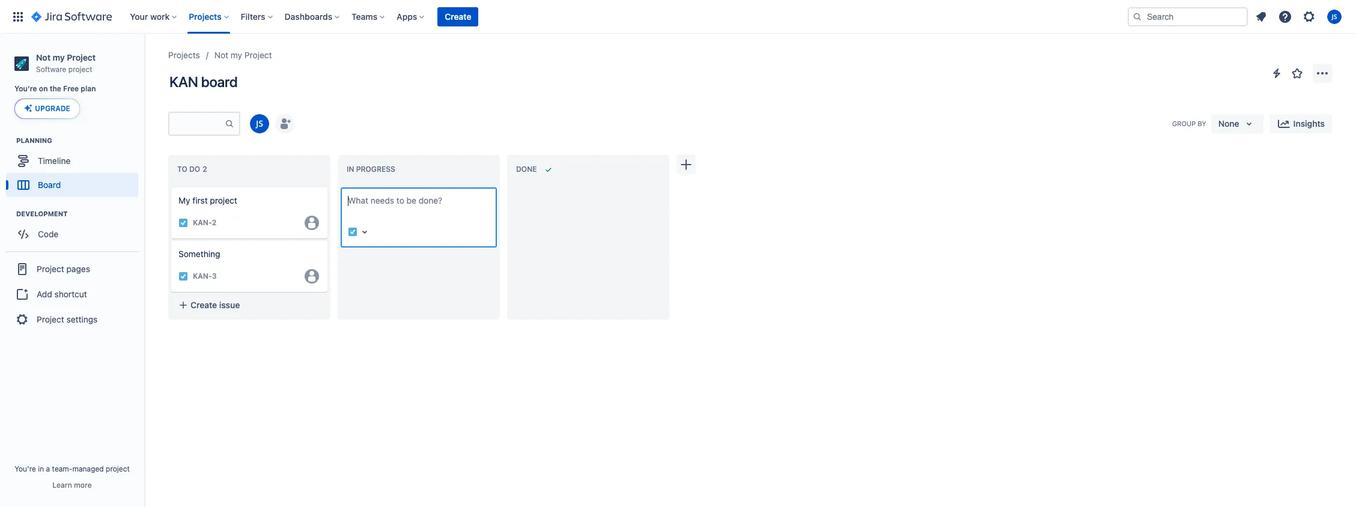 Task type: locate. For each thing, give the bounding box(es) containing it.
0 vertical spatial project
[[68, 65, 92, 74]]

planning image
[[2, 134, 16, 148]]

1 vertical spatial create
[[191, 300, 217, 310]]

task image right unassigned image
[[348, 227, 358, 237]]

1 horizontal spatial create
[[445, 11, 471, 21]]

1 horizontal spatial task image
[[348, 227, 358, 237]]

settings image
[[1302, 9, 1317, 24]]

you're left in
[[14, 465, 36, 474]]

project inside not my project software project
[[67, 52, 96, 63]]

project right the first
[[210, 195, 237, 206]]

timeline link
[[6, 149, 138, 173]]

teams
[[352, 11, 378, 21]]

0 horizontal spatial my
[[53, 52, 65, 63]]

banner
[[0, 0, 1357, 34]]

project up add
[[37, 264, 64, 274]]

project settings link
[[5, 307, 139, 333]]

1 horizontal spatial not
[[214, 50, 228, 60]]

add people image
[[278, 117, 292, 131]]

unassigned image
[[305, 269, 319, 283]]

0 vertical spatial create
[[445, 11, 471, 21]]

projects up the kan
[[168, 50, 200, 60]]

project right managed
[[106, 465, 130, 474]]

0 horizontal spatial project
[[68, 65, 92, 74]]

0 vertical spatial kan-
[[193, 218, 212, 227]]

you're for you're on the free plan
[[14, 84, 37, 93]]

insights button
[[1270, 114, 1332, 133]]

something
[[179, 249, 220, 259]]

development
[[16, 210, 68, 218]]

group by
[[1173, 120, 1207, 128]]

projects link
[[168, 48, 200, 63]]

learn
[[52, 481, 72, 490]]

in
[[347, 165, 354, 174]]

create
[[445, 11, 471, 21], [191, 300, 217, 310]]

project pages
[[37, 264, 90, 274]]

board
[[38, 180, 61, 190]]

1 vertical spatial you're
[[14, 465, 36, 474]]

1 vertical spatial projects
[[168, 50, 200, 60]]

my up board
[[231, 50, 242, 60]]

projects up projects link at left
[[189, 11, 222, 21]]

insights
[[1294, 118, 1325, 129]]

my inside not my project software project
[[53, 52, 65, 63]]

0 vertical spatial you're
[[14, 84, 37, 93]]

project inside not my project software project
[[68, 65, 92, 74]]

more image
[[1316, 66, 1330, 81]]

kan-2 link
[[193, 218, 217, 228]]

my
[[179, 195, 190, 206]]

create left issue
[[191, 300, 217, 310]]

planning group
[[6, 136, 144, 201]]

not up board
[[214, 50, 228, 60]]

kan
[[169, 73, 198, 90]]

kan-
[[193, 218, 212, 227], [193, 272, 212, 281]]

1 vertical spatial kan-
[[193, 272, 212, 281]]

task image
[[179, 271, 188, 281]]

task image left kan-2 link at the top left of page
[[179, 218, 188, 228]]

2 you're from the top
[[14, 465, 36, 474]]

1 vertical spatial project
[[210, 195, 237, 206]]

projects
[[189, 11, 222, 21], [168, 50, 200, 60]]

development group
[[6, 209, 144, 250]]

my
[[231, 50, 242, 60], [53, 52, 65, 63]]

kan-3 link
[[193, 271, 217, 281]]

create right apps "dropdown button"
[[445, 11, 471, 21]]

not inside not my project software project
[[36, 52, 51, 63]]

upgrade
[[35, 104, 70, 113]]

board link
[[6, 173, 138, 197]]

0 horizontal spatial create
[[191, 300, 217, 310]]

kan- right task image
[[193, 272, 212, 281]]

create for create
[[445, 11, 471, 21]]

my for not my project
[[231, 50, 242, 60]]

group
[[5, 251, 139, 337]]

not
[[214, 50, 228, 60], [36, 52, 51, 63]]

create inside primary element
[[445, 11, 471, 21]]

group containing project pages
[[5, 251, 139, 337]]

not up software
[[36, 52, 51, 63]]

learn more button
[[52, 481, 92, 490]]

you're
[[14, 84, 37, 93], [14, 465, 36, 474]]

star kan board image
[[1290, 66, 1305, 81]]

insights image
[[1277, 117, 1291, 131]]

not my project software project
[[36, 52, 96, 74]]

my up software
[[53, 52, 65, 63]]

jira software image
[[31, 9, 112, 24], [31, 9, 112, 24]]

you're left on
[[14, 84, 37, 93]]

1 horizontal spatial my
[[231, 50, 242, 60]]

create button
[[438, 7, 479, 26]]

not inside not my project link
[[214, 50, 228, 60]]

project up plan
[[67, 52, 96, 63]]

upgrade button
[[15, 99, 79, 119]]

add shortcut button
[[5, 283, 139, 307]]

your
[[130, 11, 148, 21]]

2 horizontal spatial project
[[210, 195, 237, 206]]

appswitcher icon image
[[11, 9, 25, 24]]

in progress
[[347, 165, 395, 174]]

0 vertical spatial projects
[[189, 11, 222, 21]]

pages
[[66, 264, 90, 274]]

kan-3
[[193, 272, 217, 281]]

1 kan- from the top
[[193, 218, 212, 227]]

you're in a team-managed project
[[14, 465, 130, 474]]

team-
[[52, 465, 72, 474]]

development image
[[2, 207, 16, 221]]

plan
[[81, 84, 96, 93]]

task image
[[179, 218, 188, 228], [348, 227, 358, 237]]

kan board
[[169, 73, 238, 90]]

planning
[[16, 137, 52, 144]]

kan-2
[[193, 218, 217, 227]]

do
[[189, 165, 200, 174]]

project up plan
[[68, 65, 92, 74]]

kan- down the first
[[193, 218, 212, 227]]

0 horizontal spatial not
[[36, 52, 51, 63]]

none button
[[1211, 114, 1264, 133]]

filters
[[241, 11, 265, 21]]

apps button
[[393, 7, 429, 26]]

projects inside popup button
[[189, 11, 222, 21]]

project
[[245, 50, 272, 60], [67, 52, 96, 63], [37, 264, 64, 274], [37, 314, 64, 325]]

projects button
[[185, 7, 234, 26]]

dashboards
[[285, 11, 332, 21]]

0 horizontal spatial task image
[[179, 218, 188, 228]]

on
[[39, 84, 48, 93]]

1 horizontal spatial project
[[106, 465, 130, 474]]

1 you're from the top
[[14, 84, 37, 93]]

2 kan- from the top
[[193, 272, 212, 281]]

project
[[68, 65, 92, 74], [210, 195, 237, 206], [106, 465, 130, 474]]



Task type: vqa. For each thing, say whether or not it's contained in the screenshot.
leftmost Updated
no



Task type: describe. For each thing, give the bounding box(es) containing it.
2 vertical spatial project
[[106, 465, 130, 474]]

the
[[50, 84, 61, 93]]

kan- for something
[[193, 272, 212, 281]]

project pages link
[[5, 256, 139, 283]]

none
[[1219, 118, 1240, 129]]

to do
[[177, 165, 200, 174]]

primary element
[[7, 0, 1128, 33]]

not my project link
[[214, 48, 272, 63]]

free
[[63, 84, 79, 93]]

project down add
[[37, 314, 64, 325]]

work
[[150, 11, 170, 21]]

create issue button
[[171, 294, 328, 316]]

jacob simon image
[[250, 114, 269, 133]]

my for not my project software project
[[53, 52, 65, 63]]

automations menu button icon image
[[1270, 66, 1284, 80]]

dashboards button
[[281, 7, 344, 26]]

create issue image
[[164, 179, 179, 194]]

projects for 'projects' popup button
[[189, 11, 222, 21]]

not my project
[[214, 50, 272, 60]]

not for not my project software project
[[36, 52, 51, 63]]

project down filters dropdown button
[[245, 50, 272, 60]]

3
[[212, 272, 217, 281]]

Search field
[[1128, 7, 1248, 26]]

add
[[37, 289, 52, 299]]

sidebar navigation image
[[131, 48, 157, 72]]

your profile and settings image
[[1328, 9, 1342, 24]]

issue
[[219, 300, 240, 310]]

add shortcut
[[37, 289, 87, 299]]

first
[[193, 195, 208, 206]]

in
[[38, 465, 44, 474]]

banner containing your work
[[0, 0, 1357, 34]]

code
[[38, 229, 58, 239]]

you're for you're in a team-managed project
[[14, 465, 36, 474]]

timeline
[[38, 156, 71, 166]]

project settings
[[37, 314, 98, 325]]

you're on the free plan
[[14, 84, 96, 93]]

more
[[74, 481, 92, 490]]

to do element
[[177, 165, 209, 174]]

Search this board text field
[[169, 113, 225, 135]]

group
[[1173, 120, 1196, 128]]

your work button
[[126, 7, 182, 26]]

shortcut
[[54, 289, 87, 299]]

not for not my project
[[214, 50, 228, 60]]

your work
[[130, 11, 170, 21]]

apps
[[397, 11, 417, 21]]

done
[[516, 165, 537, 174]]

to
[[177, 165, 187, 174]]

by
[[1198, 120, 1207, 128]]

create for create issue
[[191, 300, 217, 310]]

filters button
[[237, 7, 277, 26]]

software
[[36, 65, 66, 74]]

my first project
[[179, 195, 237, 206]]

What needs to be done? - Press the "Enter" key to submit or the "Escape" key to cancel. text field
[[348, 195, 490, 219]]

unassigned image
[[305, 216, 319, 230]]

a
[[46, 465, 50, 474]]

kan- for my first project
[[193, 218, 212, 227]]

search image
[[1133, 12, 1143, 21]]

progress
[[356, 165, 395, 174]]

help image
[[1278, 9, 1293, 24]]

code link
[[6, 223, 138, 247]]

2
[[212, 218, 217, 227]]

managed
[[72, 465, 104, 474]]

teams button
[[348, 7, 390, 26]]

learn more
[[52, 481, 92, 490]]

create column image
[[679, 157, 694, 172]]

notifications image
[[1254, 9, 1269, 24]]

settings
[[66, 314, 98, 325]]

create issue
[[191, 300, 240, 310]]

projects for projects link at left
[[168, 50, 200, 60]]

board
[[201, 73, 238, 90]]



